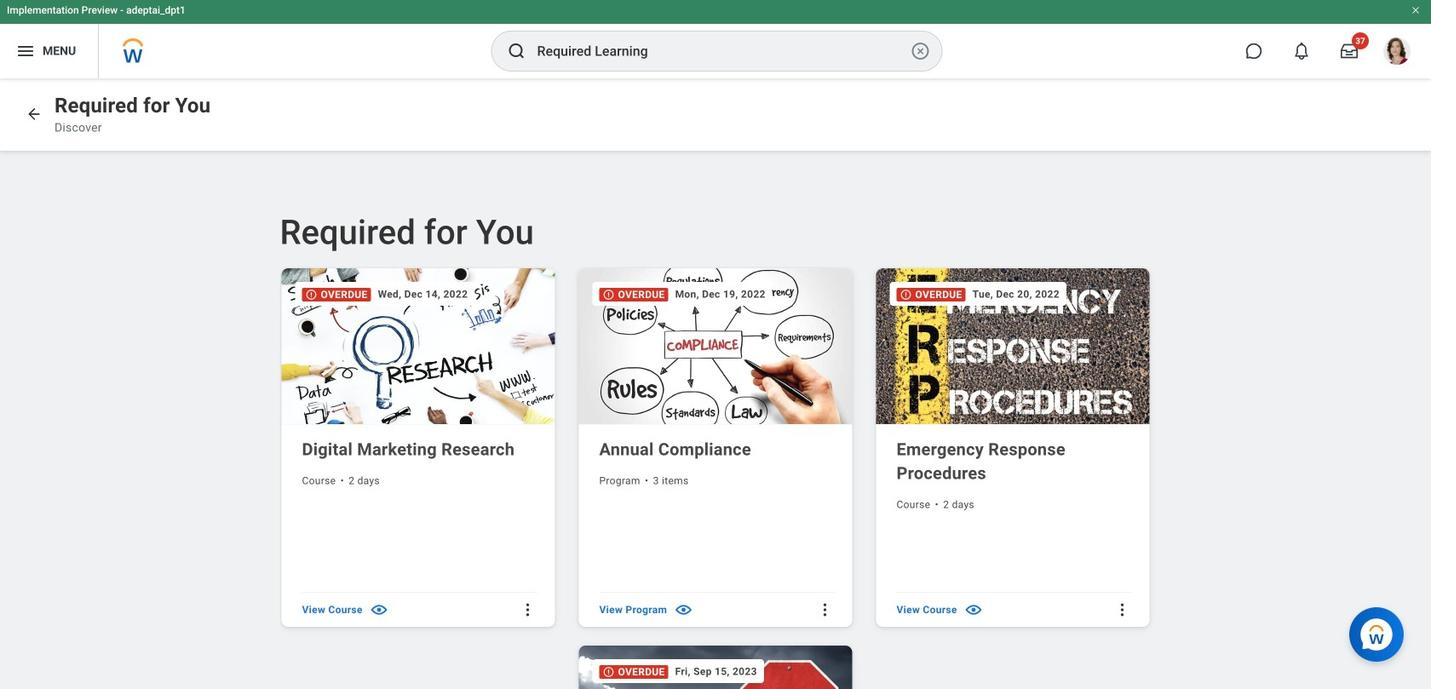 Task type: describe. For each thing, give the bounding box(es) containing it.
visible image
[[964, 600, 984, 620]]

visible image for related actions vertical icon
[[674, 600, 694, 620]]

close environment banner image
[[1411, 5, 1422, 15]]

notifications large image
[[1294, 43, 1311, 60]]

related actions vertical image
[[817, 602, 834, 619]]

1 horizontal spatial exclamation circle image
[[603, 666, 615, 678]]

related actions vertical image
[[519, 602, 536, 619]]



Task type: vqa. For each thing, say whether or not it's contained in the screenshot.
Time Off image
no



Task type: locate. For each thing, give the bounding box(es) containing it.
profile logan mcneil image
[[1384, 37, 1411, 68]]

Search Workday  search field
[[537, 32, 907, 70]]

visible image
[[370, 600, 389, 620], [674, 600, 694, 620]]

exclamation circle image
[[306, 289, 317, 301], [900, 289, 912, 301], [603, 666, 615, 678]]

inbox large image
[[1341, 43, 1358, 60]]

exclamation circle image
[[603, 289, 615, 301]]

arrow left image
[[26, 106, 43, 123]]

search image
[[507, 41, 527, 61]]

exclamation circle image for visible icon
[[900, 289, 912, 301]]

2 visible image from the left
[[674, 600, 694, 620]]

x circle image
[[911, 41, 931, 61]]

banner
[[0, 0, 1432, 78]]

exclamation circle image for related actions vertical image at the left bottom of page visible image
[[306, 289, 317, 301]]

1 visible image from the left
[[370, 600, 389, 620]]

0 horizontal spatial visible image
[[370, 600, 389, 620]]

1 horizontal spatial visible image
[[674, 600, 694, 620]]

0 horizontal spatial exclamation circle image
[[306, 289, 317, 301]]

visible image for related actions vertical image at the left bottom of page
[[370, 600, 389, 620]]

2 horizontal spatial exclamation circle image
[[900, 289, 912, 301]]

justify image
[[15, 41, 36, 61]]



